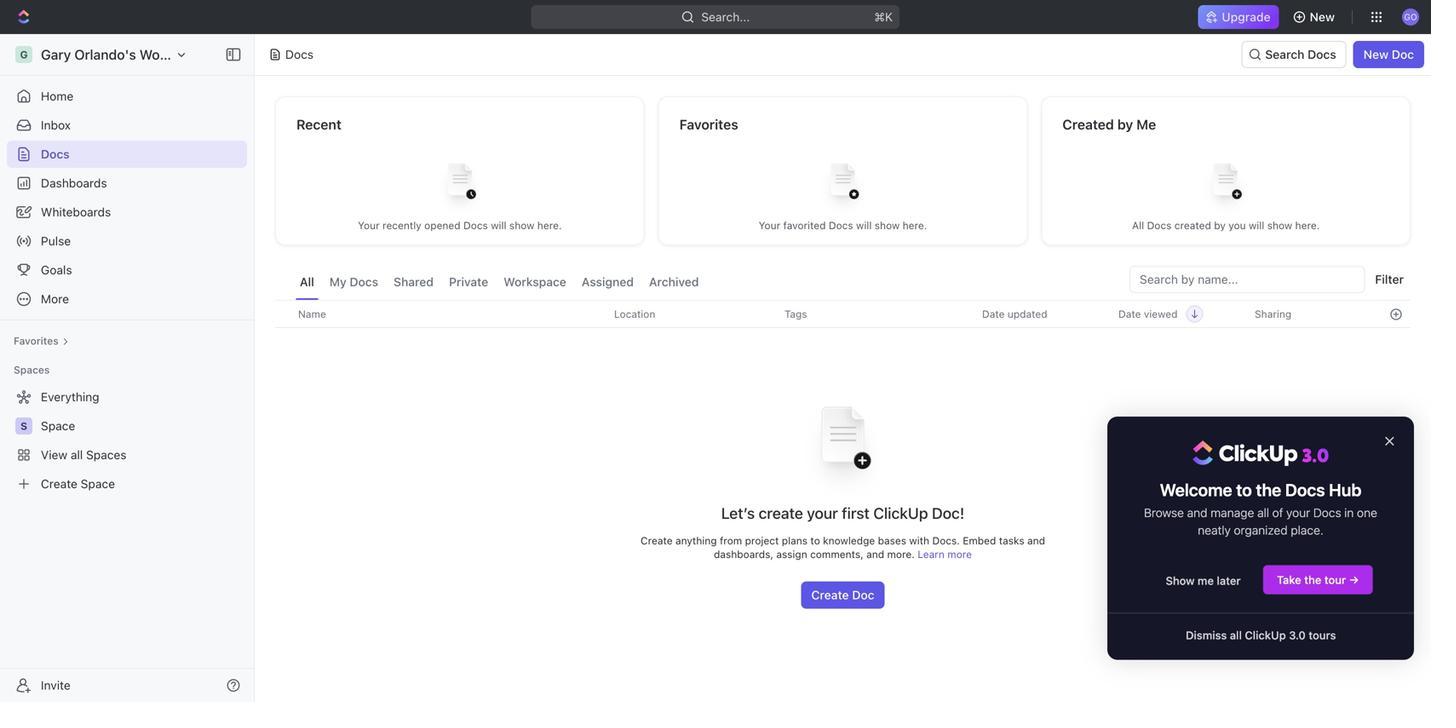 Task type: describe. For each thing, give the bounding box(es) containing it.
search
[[1266, 47, 1305, 61]]

assigned button
[[578, 266, 638, 300]]

date for date viewed
[[1119, 308, 1142, 320]]

more.
[[888, 549, 915, 561]]

create anything from project plans to knowledge bases with docs. embed tasks and dashboards, assign comments, and more.
[[641, 535, 1046, 561]]

gary
[[41, 46, 71, 63]]

search docs button
[[1242, 41, 1347, 68]]

1 horizontal spatial space
[[81, 477, 115, 491]]

all for spaces
[[71, 448, 83, 462]]

anything
[[676, 535, 717, 547]]

neatly
[[1199, 523, 1231, 537]]

new for new
[[1311, 10, 1336, 24]]

dismiss all clickup 3.0 tours
[[1186, 629, 1337, 642]]

clickup inside button
[[1246, 629, 1287, 642]]

docs link
[[7, 141, 247, 168]]

sidebar navigation
[[0, 34, 258, 702]]

my
[[330, 275, 347, 289]]

project
[[745, 535, 779, 547]]

shared
[[394, 275, 434, 289]]

learn
[[918, 549, 945, 561]]

docs.
[[933, 535, 960, 547]]

opened
[[425, 219, 461, 231]]

archived button
[[645, 266, 704, 300]]

let's create your first clickup doc! row
[[275, 384, 1412, 609]]

doc for new doc
[[1393, 47, 1415, 61]]

pulse link
[[7, 228, 247, 255]]

no data image
[[792, 384, 895, 503]]

take the tour →
[[1278, 574, 1360, 587]]

search docs
[[1266, 47, 1337, 61]]

name
[[298, 308, 326, 320]]

favorites inside button
[[14, 335, 59, 347]]

1 here. from the left
[[538, 219, 562, 231]]

upgrade
[[1223, 10, 1271, 24]]

show me later
[[1166, 575, 1242, 587]]

view
[[41, 448, 67, 462]]

created
[[1063, 116, 1115, 133]]

create space
[[41, 477, 115, 491]]

workspace inside sidebar navigation
[[140, 46, 210, 63]]

your for favorites
[[759, 219, 781, 231]]

created
[[1175, 219, 1212, 231]]

dashboards
[[41, 176, 107, 190]]

tab list containing all
[[296, 266, 704, 300]]

whiteboards link
[[7, 199, 247, 226]]

filter button
[[1369, 266, 1412, 293]]

show me later button
[[1153, 566, 1255, 595]]

take
[[1278, 574, 1302, 587]]

docs left hub
[[1286, 480, 1326, 500]]

more
[[948, 549, 973, 561]]

more
[[41, 292, 69, 306]]

me
[[1198, 575, 1215, 587]]

date viewed
[[1119, 308, 1178, 320]]

create space link
[[7, 471, 244, 498]]

view all spaces link
[[7, 442, 244, 469]]

new button
[[1287, 3, 1346, 31]]

0 horizontal spatial spaces
[[14, 364, 50, 376]]

organized
[[1235, 523, 1288, 537]]

comments,
[[811, 549, 864, 561]]

1 will from the left
[[491, 219, 507, 231]]

show
[[1166, 575, 1195, 587]]

×
[[1385, 430, 1396, 450]]

all inside welcome to the docs hub browse and manage all of your docs in one neatly organized place.
[[1258, 506, 1270, 520]]

doc for create doc
[[853, 588, 875, 602]]

private
[[449, 275, 489, 289]]

viewed
[[1145, 308, 1178, 320]]

tour
[[1325, 574, 1347, 587]]

the inside welcome to the docs hub browse and manage all of your docs in one neatly organized place.
[[1257, 480, 1282, 500]]

sharing
[[1256, 308, 1292, 320]]

welcome to the docs hub browse and manage all of your docs in one neatly organized place.
[[1145, 480, 1381, 537]]

docs inside docs link
[[41, 147, 70, 161]]

browse
[[1145, 506, 1185, 520]]

create doc button
[[802, 582, 885, 609]]

docs inside my docs button
[[350, 275, 379, 289]]

recently
[[383, 219, 422, 231]]

welcome
[[1161, 480, 1233, 500]]

docs right opened
[[464, 219, 488, 231]]

knowledge
[[824, 535, 876, 547]]

my docs button
[[325, 266, 383, 300]]

filter button
[[1369, 266, 1412, 293]]

goals link
[[7, 257, 247, 284]]

hub
[[1330, 480, 1362, 500]]

2 vertical spatial and
[[867, 549, 885, 561]]

no recent docs image
[[426, 150, 494, 219]]

new doc
[[1364, 47, 1415, 61]]

favorited
[[784, 219, 826, 231]]

orlando's
[[74, 46, 136, 63]]

whiteboards
[[41, 205, 111, 219]]

1 horizontal spatial favorites
[[680, 116, 739, 133]]

2 will from the left
[[857, 219, 872, 231]]

the inside button
[[1305, 574, 1322, 587]]

assigned
[[582, 275, 634, 289]]

let's create your first clickup doc!
[[722, 504, 965, 523]]

learn more
[[918, 549, 973, 561]]

3 show from the left
[[1268, 219, 1293, 231]]

let's
[[722, 504, 755, 523]]

0 horizontal spatial by
[[1118, 116, 1134, 133]]

all docs created by you will show here.
[[1133, 219, 1321, 231]]

go
[[1405, 12, 1418, 22]]

your for recent
[[358, 219, 380, 231]]

→
[[1350, 574, 1360, 587]]

date updated
[[983, 308, 1048, 320]]

and inside welcome to the docs hub browse and manage all of your docs in one neatly organized place.
[[1188, 506, 1208, 520]]

goals
[[41, 263, 72, 277]]

my docs
[[330, 275, 379, 289]]

3 here. from the left
[[1296, 219, 1321, 231]]

2 here. from the left
[[903, 219, 928, 231]]

date updated button
[[973, 301, 1058, 327]]

of
[[1273, 506, 1284, 520]]

tours
[[1309, 629, 1337, 642]]

in
[[1345, 506, 1355, 520]]

embed
[[963, 535, 997, 547]]



Task type: locate. For each thing, give the bounding box(es) containing it.
and down bases
[[867, 549, 885, 561]]

0 horizontal spatial your
[[807, 504, 839, 523]]

plans
[[782, 535, 808, 547]]

0 vertical spatial new
[[1311, 10, 1336, 24]]

and
[[1188, 506, 1208, 520], [1028, 535, 1046, 547], [867, 549, 885, 561]]

more button
[[7, 286, 247, 313]]

your left recently
[[358, 219, 380, 231]]

your up place.
[[1287, 506, 1311, 520]]

and right tasks
[[1028, 535, 1046, 547]]

the up 'of'
[[1257, 480, 1282, 500]]

location
[[615, 308, 656, 320]]

0 horizontal spatial doc
[[853, 588, 875, 602]]

one
[[1358, 506, 1378, 520]]

0 horizontal spatial to
[[811, 535, 821, 547]]

clickup left 3.0
[[1246, 629, 1287, 642]]

0 horizontal spatial create
[[41, 477, 78, 491]]

0 horizontal spatial here.
[[538, 219, 562, 231]]

0 vertical spatial to
[[1237, 480, 1253, 500]]

create inside create anything from project plans to knowledge bases with docs. embed tasks and dashboards, assign comments, and more.
[[641, 535, 673, 547]]

doc down go "dropdown button"
[[1393, 47, 1415, 61]]

create
[[41, 477, 78, 491], [641, 535, 673, 547], [812, 588, 849, 602]]

0 horizontal spatial show
[[510, 219, 535, 231]]

assign
[[777, 549, 808, 561]]

row containing name
[[275, 300, 1412, 328]]

1 horizontal spatial your
[[1287, 506, 1311, 520]]

workspace up home link
[[140, 46, 210, 63]]

date inside date viewed button
[[1119, 308, 1142, 320]]

bases
[[878, 535, 907, 547]]

0 horizontal spatial date
[[983, 308, 1005, 320]]

all button
[[296, 266, 319, 300]]

space
[[41, 419, 75, 433], [81, 477, 115, 491]]

all left created
[[1133, 219, 1145, 231]]

will right opened
[[491, 219, 507, 231]]

dismiss
[[1186, 629, 1228, 642]]

tree containing everything
[[7, 384, 247, 498]]

new doc button
[[1354, 41, 1425, 68]]

by left me
[[1118, 116, 1134, 133]]

1 vertical spatial and
[[1028, 535, 1046, 547]]

date left updated
[[983, 308, 1005, 320]]

g
[[20, 49, 28, 61]]

1 horizontal spatial here.
[[903, 219, 928, 231]]

no favorited docs image
[[809, 150, 878, 219]]

create for create space
[[41, 477, 78, 491]]

1 vertical spatial to
[[811, 535, 821, 547]]

1 horizontal spatial clickup
[[1246, 629, 1287, 642]]

me
[[1137, 116, 1157, 133]]

docs right my
[[350, 275, 379, 289]]

to inside create anything from project plans to knowledge bases with docs. embed tasks and dashboards, assign comments, and more.
[[811, 535, 821, 547]]

the left tour
[[1305, 574, 1322, 587]]

date left viewed
[[1119, 308, 1142, 320]]

let's create your first clickup doc! table
[[275, 300, 1412, 609]]

workspace button
[[500, 266, 571, 300]]

1 vertical spatial new
[[1364, 47, 1389, 61]]

learn more link
[[918, 549, 973, 561]]

0 vertical spatial all
[[71, 448, 83, 462]]

later
[[1218, 575, 1242, 587]]

× button
[[1385, 430, 1396, 450]]

1 horizontal spatial workspace
[[504, 275, 567, 289]]

all left my
[[300, 275, 314, 289]]

your left favorited
[[759, 219, 781, 231]]

to
[[1237, 480, 1253, 500], [811, 535, 821, 547]]

docs right search
[[1308, 47, 1337, 61]]

⌘k
[[875, 10, 894, 24]]

3 will from the left
[[1250, 219, 1265, 231]]

all left 'of'
[[1258, 506, 1270, 520]]

all inside button
[[300, 275, 314, 289]]

0 horizontal spatial and
[[867, 549, 885, 561]]

1 horizontal spatial all
[[1231, 629, 1243, 642]]

everything
[[41, 390, 99, 404]]

to inside welcome to the docs hub browse and manage all of your docs in one neatly organized place.
[[1237, 480, 1253, 500]]

1 your from the left
[[358, 219, 380, 231]]

1 horizontal spatial to
[[1237, 480, 1253, 500]]

gary orlando's workspace
[[41, 46, 210, 63]]

dashboards,
[[714, 549, 774, 561]]

2 horizontal spatial create
[[812, 588, 849, 602]]

create left anything
[[641, 535, 673, 547]]

clickup
[[874, 504, 929, 523], [1246, 629, 1287, 642]]

0 vertical spatial favorites
[[680, 116, 739, 133]]

2 horizontal spatial will
[[1250, 219, 1265, 231]]

create for create doc
[[812, 588, 849, 602]]

row
[[275, 300, 1412, 328]]

0 vertical spatial doc
[[1393, 47, 1415, 61]]

manage
[[1211, 506, 1255, 520]]

2 horizontal spatial show
[[1268, 219, 1293, 231]]

take the tour → button
[[1263, 565, 1374, 595]]

2 vertical spatial create
[[812, 588, 849, 602]]

no created by me docs image
[[1193, 150, 1261, 219]]

new for new doc
[[1364, 47, 1389, 61]]

search...
[[702, 10, 750, 24]]

1 horizontal spatial the
[[1305, 574, 1322, 587]]

0 horizontal spatial new
[[1311, 10, 1336, 24]]

create doc
[[812, 588, 875, 602]]

space link
[[41, 413, 244, 440]]

1 horizontal spatial your
[[759, 219, 781, 231]]

your favorited docs will show here.
[[759, 219, 928, 231]]

archived
[[649, 275, 699, 289]]

0 vertical spatial clickup
[[874, 504, 929, 523]]

s
[[20, 420, 27, 432]]

show down "no favorited docs" image
[[875, 219, 900, 231]]

Search by name... text field
[[1140, 267, 1356, 292]]

create inside button
[[812, 588, 849, 602]]

clickup up bases
[[874, 504, 929, 523]]

doc inside button
[[853, 588, 875, 602]]

to right plans
[[811, 535, 821, 547]]

0 vertical spatial create
[[41, 477, 78, 491]]

docs up recent
[[286, 47, 314, 61]]

clickup inside "row"
[[874, 504, 929, 523]]

3.0
[[1290, 629, 1306, 642]]

create inside sidebar navigation
[[41, 477, 78, 491]]

all right dismiss
[[1231, 629, 1243, 642]]

doc
[[1393, 47, 1415, 61], [853, 588, 875, 602]]

spaces inside view all spaces link
[[86, 448, 127, 462]]

0 horizontal spatial space
[[41, 419, 75, 433]]

upgrade link
[[1199, 5, 1280, 29]]

doc inside button
[[1393, 47, 1415, 61]]

0 vertical spatial space
[[41, 419, 75, 433]]

you
[[1229, 219, 1247, 231]]

all for all docs created by you will show here.
[[1133, 219, 1145, 231]]

your inside welcome to the docs hub browse and manage all of your docs in one neatly organized place.
[[1287, 506, 1311, 520]]

1 horizontal spatial will
[[857, 219, 872, 231]]

create for create anything from project plans to knowledge bases with docs. embed tasks and dashboards, assign comments, and more.
[[641, 535, 673, 547]]

space down view all spaces
[[81, 477, 115, 491]]

date viewed button
[[1109, 301, 1204, 327]]

show right you
[[1268, 219, 1293, 231]]

docs
[[286, 47, 314, 61], [1308, 47, 1337, 61], [41, 147, 70, 161], [464, 219, 488, 231], [829, 219, 854, 231], [1148, 219, 1172, 231], [350, 275, 379, 289], [1286, 480, 1326, 500], [1314, 506, 1342, 520]]

0 horizontal spatial clickup
[[874, 504, 929, 523]]

1 vertical spatial create
[[641, 535, 673, 547]]

2 date from the left
[[1119, 308, 1142, 320]]

the
[[1257, 480, 1282, 500], [1305, 574, 1322, 587]]

1 horizontal spatial show
[[875, 219, 900, 231]]

1 horizontal spatial new
[[1364, 47, 1389, 61]]

doc!
[[932, 504, 965, 523]]

1 date from the left
[[983, 308, 1005, 320]]

2 vertical spatial all
[[1231, 629, 1243, 642]]

0 vertical spatial workspace
[[140, 46, 210, 63]]

all for all
[[300, 275, 314, 289]]

1 vertical spatial the
[[1305, 574, 1322, 587]]

with
[[910, 535, 930, 547]]

2 horizontal spatial here.
[[1296, 219, 1321, 231]]

0 horizontal spatial all
[[71, 448, 83, 462]]

2 show from the left
[[875, 219, 900, 231]]

by
[[1118, 116, 1134, 133], [1215, 219, 1226, 231]]

spaces
[[14, 364, 50, 376], [86, 448, 127, 462]]

spaces down the favorites button
[[14, 364, 50, 376]]

1 horizontal spatial and
[[1028, 535, 1046, 547]]

1 horizontal spatial all
[[1133, 219, 1145, 231]]

workspace inside button
[[504, 275, 567, 289]]

all for clickup
[[1231, 629, 1243, 642]]

1 vertical spatial doc
[[853, 588, 875, 602]]

all right view
[[71, 448, 83, 462]]

1 vertical spatial spaces
[[86, 448, 127, 462]]

space up view
[[41, 419, 75, 433]]

1 horizontal spatial date
[[1119, 308, 1142, 320]]

1 vertical spatial favorites
[[14, 335, 59, 347]]

view all spaces
[[41, 448, 127, 462]]

and down welcome
[[1188, 506, 1208, 520]]

first
[[842, 504, 870, 523]]

all
[[1133, 219, 1145, 231], [300, 275, 314, 289]]

dashboards link
[[7, 170, 247, 197]]

by left you
[[1215, 219, 1226, 231]]

favorites button
[[7, 331, 76, 351]]

0 vertical spatial and
[[1188, 506, 1208, 520]]

invite
[[41, 678, 71, 693]]

date for date updated
[[983, 308, 1005, 320]]

1 vertical spatial all
[[1258, 506, 1270, 520]]

your left first
[[807, 504, 839, 523]]

tasks
[[1000, 535, 1025, 547]]

create
[[759, 504, 804, 523]]

updated
[[1008, 308, 1048, 320]]

your
[[358, 219, 380, 231], [759, 219, 781, 231]]

tree
[[7, 384, 247, 498]]

workspace right private
[[504, 275, 567, 289]]

0 vertical spatial by
[[1118, 116, 1134, 133]]

pulse
[[41, 234, 71, 248]]

1 show from the left
[[510, 219, 535, 231]]

go button
[[1398, 3, 1425, 31]]

spaces up the create space link
[[86, 448, 127, 462]]

create down view
[[41, 477, 78, 491]]

workspace
[[140, 46, 210, 63], [504, 275, 567, 289]]

2 horizontal spatial and
[[1188, 506, 1208, 520]]

1 vertical spatial by
[[1215, 219, 1226, 231]]

1 vertical spatial all
[[300, 275, 314, 289]]

tree inside sidebar navigation
[[7, 384, 247, 498]]

show up workspace button
[[510, 219, 535, 231]]

1 vertical spatial space
[[81, 477, 115, 491]]

0 horizontal spatial the
[[1257, 480, 1282, 500]]

from
[[720, 535, 743, 547]]

created by me
[[1063, 116, 1157, 133]]

1 vertical spatial workspace
[[504, 275, 567, 289]]

1 horizontal spatial create
[[641, 535, 673, 547]]

doc down comments,
[[853, 588, 875, 602]]

0 horizontal spatial will
[[491, 219, 507, 231]]

space, , element
[[15, 418, 32, 435]]

1 horizontal spatial doc
[[1393, 47, 1415, 61]]

docs left created
[[1148, 219, 1172, 231]]

1 horizontal spatial by
[[1215, 219, 1226, 231]]

to up manage at right
[[1237, 480, 1253, 500]]

0 vertical spatial spaces
[[14, 364, 50, 376]]

1 horizontal spatial spaces
[[86, 448, 127, 462]]

your
[[807, 504, 839, 523], [1287, 506, 1311, 520]]

0 vertical spatial all
[[1133, 219, 1145, 231]]

your inside "row"
[[807, 504, 839, 523]]

0 horizontal spatial your
[[358, 219, 380, 231]]

0 vertical spatial the
[[1257, 480, 1282, 500]]

will right you
[[1250, 219, 1265, 231]]

0 horizontal spatial workspace
[[140, 46, 210, 63]]

gary orlando's workspace, , element
[[15, 46, 32, 63]]

all inside button
[[1231, 629, 1243, 642]]

docs left in
[[1314, 506, 1342, 520]]

date inside date updated button
[[983, 308, 1005, 320]]

create down comments,
[[812, 588, 849, 602]]

home
[[41, 89, 74, 103]]

0 horizontal spatial favorites
[[14, 335, 59, 347]]

all inside tree
[[71, 448, 83, 462]]

docs right favorited
[[829, 219, 854, 231]]

docs down inbox
[[41, 147, 70, 161]]

docs inside search docs 'button'
[[1308, 47, 1337, 61]]

dismiss all clickup 3.0 tours button
[[1173, 621, 1351, 650]]

2 your from the left
[[759, 219, 781, 231]]

tab list
[[296, 266, 704, 300]]

1 vertical spatial clickup
[[1246, 629, 1287, 642]]

will down "no favorited docs" image
[[857, 219, 872, 231]]

0 horizontal spatial all
[[300, 275, 314, 289]]

welcome to the docs hub dialog
[[1108, 417, 1415, 660]]

2 horizontal spatial all
[[1258, 506, 1270, 520]]

here.
[[538, 219, 562, 231], [903, 219, 928, 231], [1296, 219, 1321, 231]]



Task type: vqa. For each thing, say whether or not it's contained in the screenshot.
topmost 'AND'
yes



